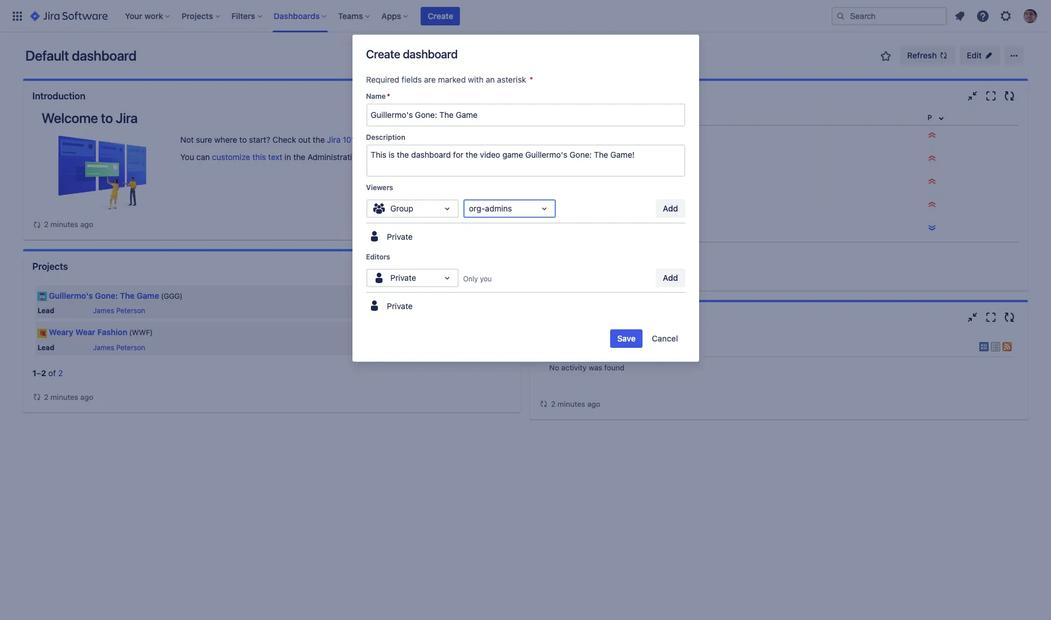 Task type: vqa. For each thing, say whether or not it's contained in the screenshot.
the leftmost Create
yes



Task type: locate. For each thing, give the bounding box(es) containing it.
activity
[[562, 363, 587, 373]]

guide
[[358, 135, 378, 145]]

private right the editors text field
[[391, 273, 416, 283]]

an arrow curved in a circular way on the button that refreshes the dashboard image for introduction
[[32, 220, 42, 229]]

peterson down the
[[116, 307, 145, 315]]

0 vertical spatial create
[[428, 11, 454, 21]]

1 vertical spatial an arrow curved in a circular way on the button that refreshes the dashboard image
[[32, 393, 42, 402]]

minimize introduction image
[[459, 89, 473, 103]]

0 vertical spatial james
[[93, 307, 114, 315]]

wwf- right task image
[[558, 201, 582, 211]]

1 vertical spatial 1
[[32, 368, 36, 378]]

minutes right an arrow curved in a circular way on the button that refreshes the dashboard image
[[558, 400, 586, 409]]

wwf-5
[[558, 201, 586, 211]]

1 vertical spatial james peterson link
[[93, 343, 145, 352]]

1 vertical spatial add
[[663, 273, 679, 283]]

2 inside introduction region
[[44, 220, 48, 229]]

1 add button from the top
[[656, 200, 686, 218]]

are
[[424, 75, 436, 84]]

0 vertical spatial peterson
[[116, 307, 145, 315]]

0 vertical spatial add
[[663, 204, 679, 213]]

fields
[[402, 75, 422, 84]]

2 highest image from the top
[[928, 200, 938, 209]]

1 james peterson link from the top
[[93, 307, 145, 315]]

refresh
[[908, 50, 938, 60]]

an arrow curved in a circular way on the button that refreshes the dashboard image
[[540, 400, 549, 409]]

add button for group
[[656, 200, 686, 218]]

1 horizontal spatial the
[[313, 135, 325, 145]]

2 add button from the top
[[656, 269, 686, 287]]

welcome to jira
[[42, 110, 138, 126]]

with
[[468, 75, 484, 84]]

0 vertical spatial wwf-
[[558, 154, 582, 164]]

guillermo's gone: the game link
[[49, 291, 159, 301]]

wwf-2 product listing design silos
[[558, 154, 696, 164]]

your company jira
[[547, 338, 667, 355]]

create
[[428, 11, 454, 21], [366, 47, 401, 61]]

0 vertical spatial lead
[[38, 307, 54, 315]]

create up required
[[366, 47, 401, 61]]

1 horizontal spatial 1
[[579, 224, 583, 234]]

2 wwf- from the top
[[558, 201, 582, 211]]

1 vertical spatial to
[[240, 135, 247, 145]]

to right "welcome" in the left of the page
[[101, 110, 113, 126]]

wwf- for 2
[[558, 154, 582, 164]]

ago
[[80, 220, 93, 229], [80, 392, 93, 402], [588, 400, 601, 409]]

0 vertical spatial private
[[387, 232, 413, 242]]

2 lead from the top
[[38, 343, 54, 352]]

listing
[[623, 154, 648, 164]]

0 vertical spatial the
[[313, 135, 325, 145]]

welcome
[[42, 110, 98, 126]]

* right name
[[387, 92, 391, 101]]

2 minutes ago inside introduction region
[[44, 220, 93, 229]]

open image
[[538, 202, 551, 216], [440, 271, 454, 285]]

2 vertical spatial private
[[387, 302, 413, 311]]

minutes for projects
[[51, 392, 78, 402]]

open image left only
[[440, 271, 454, 285]]

viewers
[[366, 183, 393, 192]]

james peterson link down "guillermo's gone: the game (ggg)"
[[93, 307, 145, 315]]

add button
[[656, 200, 686, 218], [656, 269, 686, 287]]

james
[[93, 307, 114, 315], [93, 343, 114, 352]]

2 minutes ago for introduction
[[44, 220, 93, 229]]

0 vertical spatial james peterson link
[[93, 307, 145, 315]]

None field
[[368, 105, 684, 125]]

ago inside introduction region
[[80, 220, 93, 229]]

1 vertical spatial the
[[294, 152, 306, 162]]

task image
[[544, 201, 553, 211]]

2 james from the top
[[93, 343, 114, 352]]

2 james peterson link from the top
[[93, 343, 145, 352]]

minutes for introduction
[[51, 220, 78, 229]]

jira left 101 on the top left of the page
[[327, 135, 341, 145]]

start
[[605, 224, 624, 234]]

private down editors at left top
[[387, 302, 413, 311]]

editors
[[366, 253, 390, 261]]

peterson
[[116, 307, 145, 315], [116, 343, 145, 352]]

0 vertical spatial add button
[[656, 200, 686, 218]]

an arrow curved in a circular way on the button that refreshes the dashboard image inside introduction region
[[32, 220, 42, 229]]

2 minutes ago inside projects region
[[44, 392, 93, 402]]

minimize activity streams image
[[966, 311, 980, 324]]

highest image for wwf-5
[[928, 200, 938, 209]]

course
[[463, 135, 488, 145]]

an arrow curved in a circular way on the button that refreshes the dashboard image
[[32, 220, 42, 229], [32, 393, 42, 402]]

refresh activity streams image
[[1003, 311, 1017, 324]]

1 horizontal spatial create
[[428, 11, 454, 21]]

only
[[464, 275, 478, 283]]

2 left product
[[582, 154, 586, 164]]

1 vertical spatial open image
[[440, 271, 454, 285]]

lead down weary
[[38, 343, 54, 352]]

1 left gg
[[579, 224, 583, 234]]

1 vertical spatial wwf-
[[558, 201, 582, 211]]

create dashboard
[[366, 47, 458, 61]]

ago for projects
[[80, 392, 93, 402]]

dashboard up "are"
[[403, 47, 458, 61]]

highest image
[[928, 131, 938, 140], [928, 177, 938, 186]]

dashboard right default
[[72, 47, 137, 64]]

create for create
[[428, 11, 454, 21]]

*
[[530, 75, 534, 84], [387, 92, 391, 101]]

guillermo's gone: the game (ggg)
[[49, 291, 183, 301]]

atlassian
[[397, 135, 430, 145]]

1 vertical spatial lead
[[38, 343, 54, 352]]

james peterson link for fashion
[[93, 343, 145, 352]]

james peterson for the
[[93, 307, 145, 315]]

gone:
[[95, 291, 118, 301]]

of
[[48, 368, 56, 378]]

wwf-5 link
[[558, 201, 586, 211]]

administration
[[308, 152, 362, 162]]

0 horizontal spatial dashboard
[[72, 47, 137, 64]]

create for create dashboard
[[366, 47, 401, 61]]

1 inside projects region
[[32, 368, 36, 378]]

Search field
[[832, 7, 948, 25]]

2 dashboard from the left
[[403, 47, 458, 61]]

2 right an arrow curved in a circular way on the button that refreshes the dashboard image
[[551, 400, 556, 409]]

open image up epic icon
[[538, 202, 551, 216]]

ggg-1 link
[[558, 224, 583, 234]]

1 james peterson from the top
[[93, 307, 145, 315]]

not sure where to start? check out the jira 101 guide and atlassian training course .
[[180, 135, 490, 145]]

1 horizontal spatial open image
[[538, 202, 551, 216]]

the right out
[[313, 135, 325, 145]]

james peterson link down fashion
[[93, 343, 145, 352]]

1 vertical spatial create
[[366, 47, 401, 61]]

atlassian training course link
[[397, 135, 488, 145]]

1 peterson from the top
[[116, 307, 145, 315]]

an arrow curved in a circular way on the button that refreshes the dashboard image inside projects region
[[32, 393, 42, 402]]

lowest image
[[928, 223, 938, 232]]

ggg-
[[558, 224, 579, 234]]

1 highest image from the top
[[928, 154, 938, 163]]

description
[[366, 133, 406, 142]]

0 vertical spatial *
[[530, 75, 534, 84]]

edit link
[[961, 46, 1001, 65]]

2 minutes ago down 2 link on the left bottom of page
[[44, 392, 93, 402]]

0 horizontal spatial to
[[101, 110, 113, 126]]

1 vertical spatial james peterson
[[93, 343, 145, 352]]

admins
[[485, 204, 512, 213]]

ago inside activity streams region
[[588, 400, 601, 409]]

the right in
[[294, 152, 306, 162]]

product
[[591, 154, 621, 164]]

1 add from the top
[[663, 204, 679, 213]]

james peterson link for the
[[93, 307, 145, 315]]

company
[[577, 338, 636, 355]]

ago inside projects region
[[80, 392, 93, 402]]

add
[[663, 204, 679, 213], [663, 273, 679, 283]]

james peterson down fashion
[[93, 343, 145, 352]]

highest image
[[928, 154, 938, 163], [928, 200, 938, 209]]

james peterson down "guillermo's gone: the game (ggg)"
[[93, 307, 145, 315]]

0 vertical spatial jira
[[116, 110, 138, 126]]

highest image down p
[[928, 131, 938, 140]]

1 vertical spatial james
[[93, 343, 114, 352]]

lead up weary
[[38, 307, 54, 315]]

name
[[366, 92, 386, 101]]

highest image up lowest image
[[928, 177, 938, 186]]

product listing design silos link
[[591, 154, 696, 164]]

dashboard
[[72, 47, 137, 64], [403, 47, 458, 61]]

minutes inside activity streams region
[[558, 400, 586, 409]]

0 horizontal spatial create
[[366, 47, 401, 61]]

james peterson
[[93, 307, 145, 315], [93, 343, 145, 352]]

0 horizontal spatial *
[[387, 92, 391, 101]]

0 vertical spatial highest image
[[928, 131, 938, 140]]

minutes down 2 link on the left bottom of page
[[51, 392, 78, 402]]

2 up projects
[[44, 220, 48, 229]]

fashion
[[97, 327, 127, 337]]

2 minutes ago right an arrow curved in a circular way on the button that refreshes the dashboard image
[[551, 400, 601, 409]]

1 wwf- from the top
[[558, 154, 582, 164]]

0 horizontal spatial the
[[294, 152, 306, 162]]

2 an arrow curved in a circular way on the button that refreshes the dashboard image from the top
[[32, 393, 42, 402]]

refresh assigned to me image
[[1003, 89, 1017, 103]]

2 minutes ago up projects
[[44, 220, 93, 229]]

1 horizontal spatial to
[[240, 135, 247, 145]]

not
[[180, 135, 194, 145]]

jira right "welcome" in the left of the page
[[116, 110, 138, 126]]

add for private
[[663, 273, 679, 283]]

1 lead from the top
[[38, 307, 54, 315]]

1 left of at the left
[[32, 368, 36, 378]]

private down group
[[387, 232, 413, 242]]

an arrow curved in a circular way on the button that refreshes the dashboard image up projects
[[32, 220, 42, 229]]

1 horizontal spatial jira
[[327, 135, 341, 145]]

save button
[[611, 330, 643, 348]]

0 vertical spatial an arrow curved in a circular way on the button that refreshes the dashboard image
[[32, 220, 42, 229]]

2 right of at the left
[[58, 368, 63, 378]]

weary wear fashion (wwf)
[[49, 327, 153, 337]]

1 inside assigned to me region
[[579, 224, 583, 234]]

the
[[313, 135, 325, 145], [294, 152, 306, 162]]

edit icon image
[[985, 51, 994, 60]]

minutes inside introduction region
[[51, 220, 78, 229]]

maximize assigned to me image
[[985, 89, 999, 103]]

an
[[486, 75, 495, 84]]

2 james peterson from the top
[[93, 343, 145, 352]]

highest image down p
[[928, 154, 938, 163]]

sure
[[196, 135, 212, 145]]

* right asterisk
[[530, 75, 534, 84]]

0 vertical spatial james peterson
[[93, 307, 145, 315]]

1
[[579, 224, 583, 234], [32, 368, 36, 378]]

wwf-
[[558, 154, 582, 164], [558, 201, 582, 211]]

james down weary wear fashion (wwf)
[[93, 343, 114, 352]]

peterson for fashion
[[116, 343, 145, 352]]

primary element
[[7, 0, 832, 32]]

1 vertical spatial add button
[[656, 269, 686, 287]]

wwf- right task icon on the right
[[558, 154, 582, 164]]

0 horizontal spatial open image
[[440, 271, 454, 285]]

create up create dashboard on the top of the page
[[428, 11, 454, 21]]

required
[[366, 75, 400, 84]]

create button
[[421, 7, 461, 25]]

0 horizontal spatial 1
[[32, 368, 36, 378]]

private
[[387, 232, 413, 242], [391, 273, 416, 283], [387, 302, 413, 311]]

2 minutes ago for projects
[[44, 392, 93, 402]]

1 vertical spatial highest image
[[928, 200, 938, 209]]

wwf-2 link
[[558, 154, 586, 164]]

1 dashboard from the left
[[72, 47, 137, 64]]

minutes inside projects region
[[51, 392, 78, 402]]

p
[[928, 113, 933, 122]]

jira software image
[[30, 9, 108, 23], [30, 9, 108, 23]]

an arrow curved in a circular way on the button that refreshes the dashboard image down the –
[[32, 393, 42, 402]]

no activity was found
[[550, 363, 625, 373]]

minutes up projects
[[51, 220, 78, 229]]

1 vertical spatial peterson
[[116, 343, 145, 352]]

0 vertical spatial highest image
[[928, 154, 938, 163]]

where
[[215, 135, 237, 145]]

to left start?
[[240, 135, 247, 145]]

1 vertical spatial highest image
[[928, 177, 938, 186]]

1 james from the top
[[93, 307, 114, 315]]

james down guillermo's gone: the game link
[[93, 307, 114, 315]]

0 vertical spatial 1
[[579, 224, 583, 234]]

2 add from the top
[[663, 273, 679, 283]]

highest image up lowest image
[[928, 200, 938, 209]]

peterson down (wwf) in the left bottom of the page
[[116, 343, 145, 352]]

create inside button
[[428, 11, 454, 21]]

2 left of at the left
[[41, 368, 46, 378]]

org-
[[469, 204, 485, 213]]

(wwf)
[[129, 329, 153, 337]]

design
[[650, 154, 676, 164]]

minimize assigned to me image
[[966, 89, 980, 103]]

1 horizontal spatial *
[[530, 75, 534, 84]]

1 an arrow curved in a circular way on the button that refreshes the dashboard image from the top
[[32, 220, 42, 229]]

2 peterson from the top
[[116, 343, 145, 352]]

1 horizontal spatial dashboard
[[403, 47, 458, 61]]



Task type: describe. For each thing, give the bounding box(es) containing it.
was
[[589, 363, 603, 373]]

refresh image
[[940, 51, 949, 60]]

you can customize this text in the administration section.
[[180, 152, 394, 162]]

dashboard for default dashboard
[[72, 47, 137, 64]]

no
[[550, 363, 560, 373]]

refresh introduction image
[[496, 89, 510, 103]]

1 vertical spatial private
[[391, 273, 416, 283]]

gg start screen link
[[591, 224, 652, 234]]

search image
[[837, 11, 846, 21]]

star default dashboard image
[[880, 49, 894, 63]]

create banner
[[0, 0, 1052, 32]]

2 inside activity streams region
[[551, 400, 556, 409]]

introduction region
[[32, 110, 512, 231]]

2 inside assigned to me region
[[582, 154, 586, 164]]

james peterson for fashion
[[93, 343, 145, 352]]

assigned to me region
[[540, 111, 1020, 282]]

0 vertical spatial to
[[101, 110, 113, 126]]

check
[[273, 135, 296, 145]]

peterson for the
[[116, 307, 145, 315]]

Description text field
[[366, 145, 686, 177]]

customize this text link
[[212, 152, 283, 162]]

gg
[[591, 224, 603, 234]]

ggg-1
[[558, 224, 583, 234]]

section.
[[364, 152, 394, 162]]

1 highest image from the top
[[928, 131, 938, 140]]

you
[[480, 275, 492, 283]]

.
[[488, 135, 490, 145]]

ago for introduction
[[80, 220, 93, 229]]

–
[[36, 368, 41, 378]]

(ggg)
[[161, 292, 183, 301]]

0 vertical spatial open image
[[538, 202, 551, 216]]

the
[[120, 291, 135, 301]]

jira 101 guide link
[[327, 135, 378, 145]]

an arrow curved in a circular way on the button that refreshes the dashboard image for projects
[[32, 393, 42, 402]]

customize
[[212, 152, 250, 162]]

gg start screen
[[591, 224, 652, 234]]

open image
[[440, 202, 454, 216]]

dashboard for create dashboard
[[403, 47, 458, 61]]

1 vertical spatial *
[[387, 92, 391, 101]]

0 horizontal spatial jira
[[116, 110, 138, 126]]

introduction
[[32, 91, 85, 101]]

2 minutes ago inside activity streams region
[[551, 400, 601, 409]]

in
[[285, 152, 291, 162]]

can
[[197, 152, 210, 162]]

1 – 2 of 2
[[32, 368, 63, 378]]

weary wear fashion link
[[49, 327, 127, 337]]

maximize introduction image
[[477, 89, 491, 103]]

default dashboard
[[25, 47, 137, 64]]

101
[[343, 135, 355, 145]]

activity streams region
[[540, 333, 1020, 411]]

silos
[[678, 154, 696, 164]]

edit
[[968, 50, 983, 60]]

refresh button
[[901, 46, 956, 65]]

projects
[[32, 261, 68, 272]]

marked
[[438, 75, 466, 84]]

5
[[582, 201, 586, 211]]

james for gone:
[[93, 307, 114, 315]]

2 link
[[58, 368, 63, 378]]

required fields are marked with an asterisk *
[[366, 75, 534, 84]]

start?
[[249, 135, 271, 145]]

only you
[[464, 275, 492, 283]]

out
[[299, 135, 311, 145]]

2 highest image from the top
[[928, 177, 938, 186]]

and
[[381, 135, 394, 145]]

org-admins
[[469, 204, 512, 213]]

add button for private
[[656, 269, 686, 287]]

private for group
[[387, 232, 413, 242]]

save
[[618, 334, 636, 344]]

you
[[180, 152, 194, 162]]

name *
[[366, 92, 391, 101]]

group
[[391, 204, 414, 213]]

wear
[[75, 327, 95, 337]]

epic image
[[544, 224, 553, 234]]

task image
[[544, 155, 553, 164]]

cancel
[[652, 334, 679, 344]]

guillermo's
[[49, 291, 93, 301]]

lead for guillermo's gone: the game
[[38, 307, 54, 315]]

private for private
[[387, 302, 413, 311]]

default
[[25, 47, 69, 64]]

asterisk
[[497, 75, 527, 84]]

found
[[605, 363, 625, 373]]

your
[[547, 338, 574, 355]]

screen
[[626, 224, 652, 234]]

maximize activity streams image
[[985, 311, 999, 324]]

highest image for wwf-2
[[928, 154, 938, 163]]

text
[[268, 152, 283, 162]]

game
[[137, 291, 159, 301]]

2 down 1 – 2 of 2
[[44, 392, 48, 402]]

add for group
[[663, 204, 679, 213]]

1 vertical spatial jira
[[327, 135, 341, 145]]

training
[[432, 135, 461, 145]]

Editors text field
[[372, 272, 374, 284]]

weary
[[49, 327, 73, 337]]

projects region
[[32, 282, 512, 403]]

james for wear
[[93, 343, 114, 352]]

wwf- for 5
[[558, 201, 582, 211]]

lead for weary wear fashion
[[38, 343, 54, 352]]

jira
[[638, 338, 667, 355]]



